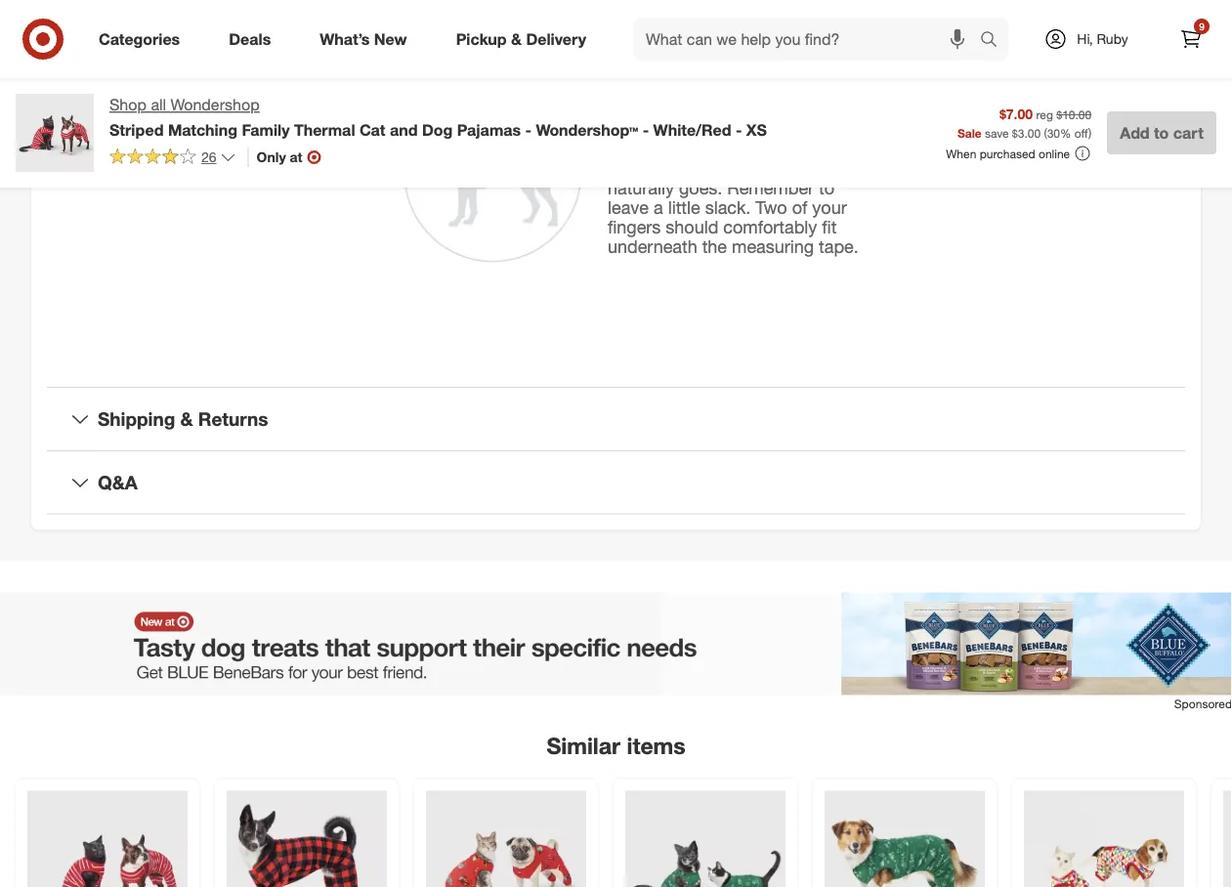 Task type: locate. For each thing, give the bounding box(es) containing it.
2 horizontal spatial -
[[736, 120, 742, 139]]

sponsored
[[1175, 697, 1233, 711]]

categories
[[99, 29, 180, 48]]

q&a
[[98, 471, 138, 494]]

2 - from the left
[[643, 120, 649, 139]]

pajamas
[[457, 120, 521, 139]]

hi, ruby
[[1078, 30, 1129, 47]]

delivery
[[526, 29, 587, 48]]

online
[[1039, 146, 1071, 161]]

-
[[525, 120, 532, 139], [643, 120, 649, 139], [736, 120, 742, 139]]

save
[[985, 126, 1009, 140]]

- right pajamas
[[525, 120, 532, 139]]

1 horizontal spatial &
[[511, 29, 522, 48]]

3.00
[[1018, 126, 1041, 140]]

all
[[151, 95, 166, 114]]

similar
[[547, 732, 621, 759]]

wondershop
[[171, 95, 260, 114]]

0 vertical spatial &
[[511, 29, 522, 48]]

q&a button
[[47, 452, 1186, 514]]

xs
[[747, 120, 767, 139]]

only at
[[257, 148, 303, 166]]

& inside dropdown button
[[180, 408, 193, 430]]

& left returns
[[180, 408, 193, 430]]

pickup & delivery
[[456, 29, 587, 48]]

buffalo check matching family dog pajamas - wondershop™ - black/red image
[[1224, 791, 1233, 888]]

hi,
[[1078, 30, 1094, 47]]

add
[[1121, 123, 1150, 142]]

9 link
[[1170, 18, 1213, 61]]

&
[[511, 29, 522, 48], [180, 408, 193, 430]]

returns
[[198, 408, 268, 430]]

$7.00 reg $10.00 sale save $ 3.00 ( 30 % off )
[[958, 105, 1092, 140]]

1 horizontal spatial -
[[643, 120, 649, 139]]

striped matching family thermal cat and dog pajamas - wondershop™ - white/red - s image
[[27, 791, 188, 888]]

at
[[290, 148, 303, 166]]

- left the xs
[[736, 120, 742, 139]]

0 horizontal spatial &
[[180, 408, 193, 430]]

9
[[1200, 20, 1205, 32]]

colorful triangle print dog and cat pajamas - xs - wondershop™ image
[[1025, 791, 1185, 888]]

$7.00
[[1000, 105, 1033, 122]]

white/red
[[654, 120, 732, 139]]

%
[[1061, 126, 1072, 140]]

pickup & delivery link
[[440, 18, 611, 61]]

buffalo check matching family dog pajamas - wondershop™ - black/red - xs image
[[227, 791, 387, 888]]

0 horizontal spatial -
[[525, 120, 532, 139]]

thermal
[[294, 120, 355, 139]]

what's
[[320, 29, 370, 48]]

ski scene matching family thermal cat and dog pajamas - wondershop™ - green - s image
[[626, 791, 786, 888]]

(
[[1044, 126, 1048, 140]]

- left white/red on the right of page
[[643, 120, 649, 139]]

& right pickup
[[511, 29, 522, 48]]

items
[[627, 732, 686, 759]]

26 link
[[109, 147, 236, 170]]

30
[[1048, 126, 1061, 140]]

1 vertical spatial &
[[180, 408, 193, 430]]



Task type: describe. For each thing, give the bounding box(es) containing it.
$
[[1013, 126, 1018, 140]]

& for pickup
[[511, 29, 522, 48]]

1 - from the left
[[525, 120, 532, 139]]

image of striped matching family thermal cat and dog pajamas - wondershop™ - white/red - xs image
[[16, 94, 94, 172]]

matching
[[168, 120, 238, 139]]

similar items region
[[0, 593, 1233, 888]]

search
[[972, 31, 1019, 50]]

cart
[[1174, 123, 1204, 142]]

advertisement region
[[0, 593, 1233, 696]]

when purchased online
[[946, 146, 1071, 161]]

wondershop™
[[536, 120, 639, 139]]

categories link
[[82, 18, 205, 61]]

reg
[[1037, 107, 1054, 122]]

what's new
[[320, 29, 407, 48]]

holiday city matching family cat and dog pajamas - wondershop™ - red - xs image
[[426, 791, 587, 888]]

deals link
[[212, 18, 295, 61]]

pickup
[[456, 29, 507, 48]]

only
[[257, 148, 286, 166]]

shipping
[[98, 408, 175, 430]]

$10.00
[[1057, 107, 1092, 122]]

when
[[946, 146, 977, 161]]

What can we help you find? suggestions appear below search field
[[634, 18, 985, 61]]

what's new link
[[303, 18, 432, 61]]

shop all wondershop striped matching family thermal cat and dog pajamas - wondershop™ - white/red - xs
[[109, 95, 767, 139]]

cat
[[360, 120, 386, 139]]

dog
[[422, 120, 453, 139]]

add to cart
[[1121, 123, 1204, 142]]

deals
[[229, 29, 271, 48]]

to
[[1155, 123, 1170, 142]]

26
[[201, 148, 217, 166]]

shipping & returns button
[[47, 388, 1186, 451]]

search button
[[972, 18, 1019, 65]]

& for shipping
[[180, 408, 193, 430]]

family
[[242, 120, 290, 139]]

new
[[374, 29, 407, 48]]

striped
[[109, 120, 164, 139]]

add to cart button
[[1108, 111, 1217, 154]]

shop
[[109, 95, 147, 114]]

3 - from the left
[[736, 120, 742, 139]]

ski scene matching family thermal cat and dog pajamas - wondershop™ - green image
[[825, 791, 985, 888]]

)
[[1089, 126, 1092, 140]]

and
[[390, 120, 418, 139]]

off
[[1075, 126, 1089, 140]]

sale
[[958, 126, 982, 140]]

similar items
[[547, 732, 686, 759]]

purchased
[[980, 146, 1036, 161]]

ruby
[[1097, 30, 1129, 47]]

shipping & returns
[[98, 408, 268, 430]]



Task type: vqa. For each thing, say whether or not it's contained in the screenshot.
leftmost Medicinals
no



